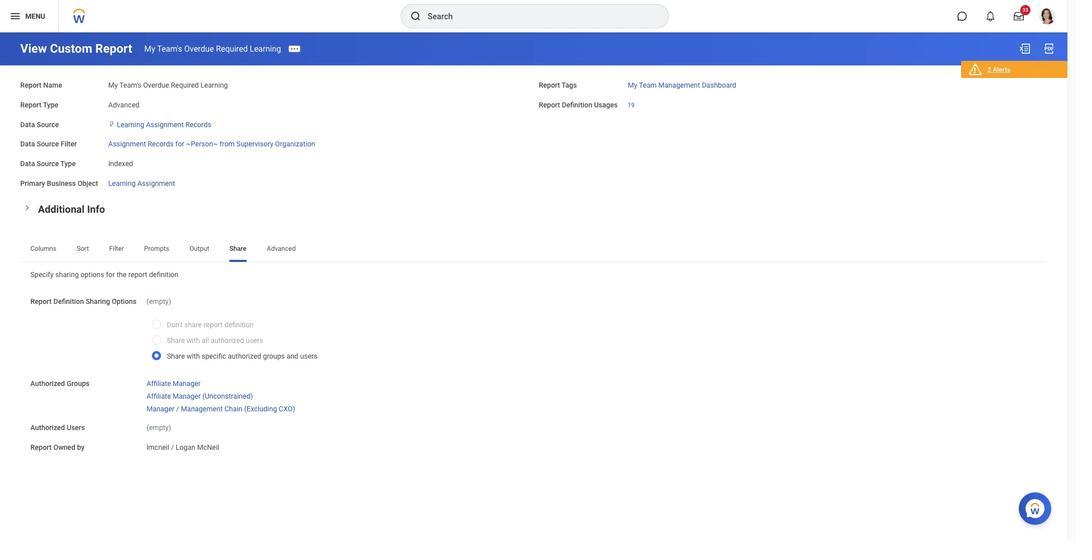 Task type: describe. For each thing, give the bounding box(es) containing it.
report for report definition sharing options
[[30, 298, 52, 306]]

(unconstrained)
[[203, 392, 253, 400]]

source for filter
[[37, 140, 59, 148]]

affiliate for affiliate manager (unconstrained)
[[147, 392, 171, 400]]

learning inside 'link'
[[108, 179, 136, 187]]

tab list inside view custom report "main content"
[[20, 237, 1048, 262]]

report definition usages
[[539, 101, 618, 109]]

indexed
[[108, 160, 133, 168]]

primary business object
[[20, 179, 98, 187]]

required for my team's overdue required learning link
[[216, 44, 248, 53]]

chain
[[225, 405, 243, 413]]

usages
[[594, 101, 618, 109]]

my for view custom report
[[144, 44, 155, 53]]

business
[[47, 179, 76, 187]]

manager / management chain (excluding cxo) link
[[147, 403, 295, 413]]

by
[[77, 443, 85, 452]]

data source
[[20, 120, 59, 128]]

data for data source filter
[[20, 140, 35, 148]]

affiliate manager (unconstrained) link
[[147, 390, 253, 400]]

team
[[639, 81, 657, 89]]

report for report name
[[20, 81, 42, 89]]

supervisory
[[237, 140, 274, 148]]

columns
[[30, 245, 56, 252]]

data source type
[[20, 160, 76, 168]]

1 vertical spatial assignment
[[108, 140, 146, 148]]

options
[[112, 298, 137, 306]]

19 button
[[628, 101, 637, 109]]

my inside report name element
[[108, 81, 118, 89]]

the
[[117, 270, 127, 278]]

tags
[[562, 81, 577, 89]]

2
[[988, 66, 992, 73]]

owned
[[53, 443, 75, 452]]

with for specific
[[187, 352, 200, 360]]

/ for lmcneil
[[171, 443, 174, 452]]

team's for my team's overdue required learning link
[[157, 44, 182, 53]]

report for report owned by
[[30, 443, 52, 452]]

(empty) for authorized users
[[147, 424, 171, 432]]

report for report tags
[[539, 81, 560, 89]]

authorized groups
[[30, 380, 90, 388]]

(excluding
[[244, 405, 277, 413]]

lmcneil
[[147, 443, 169, 452]]

menu button
[[0, 0, 58, 32]]

output
[[190, 245, 209, 252]]

report tags
[[539, 81, 577, 89]]

report name element
[[108, 75, 228, 90]]

primary
[[20, 179, 45, 187]]

report name
[[20, 81, 62, 89]]

name
[[43, 81, 62, 89]]

specify
[[30, 270, 54, 278]]

share with all authorized users
[[167, 336, 263, 345]]

my team management dashboard link
[[628, 79, 737, 89]]

my team management dashboard
[[628, 81, 737, 89]]

learning inside report name element
[[201, 81, 228, 89]]

1 vertical spatial for
[[106, 270, 115, 278]]

2 alerts
[[988, 66, 1011, 73]]

additional info button
[[38, 203, 105, 215]]

view custom report
[[20, 42, 132, 56]]

1 horizontal spatial definition
[[225, 321, 254, 329]]

share with specific authorized groups and users
[[167, 352, 318, 360]]

assignment for learning assignment records
[[146, 120, 184, 128]]

(empty) for report definition sharing options
[[147, 298, 171, 306]]

33
[[1023, 7, 1029, 13]]

2 vertical spatial manager
[[147, 405, 175, 413]]

my team's overdue required learning for my team's overdue required learning link
[[144, 44, 281, 53]]

~person~
[[186, 140, 218, 148]]

affiliate manager link
[[147, 378, 201, 388]]

0 vertical spatial for
[[175, 140, 184, 148]]

chevron down image
[[24, 201, 31, 214]]

share for share with all authorized users
[[167, 336, 185, 345]]

my for report tags
[[628, 81, 638, 89]]

cxo)
[[279, 405, 295, 413]]

advanced inside tab list
[[267, 245, 296, 252]]

search image
[[410, 10, 422, 22]]

1 vertical spatial users
[[300, 352, 318, 360]]

dashboard
[[702, 81, 737, 89]]

view custom report main content
[[0, 32, 1068, 489]]

manager for affiliate manager (unconstrained)
[[173, 392, 201, 400]]

lmcneil / logan mcneil element
[[147, 441, 219, 452]]

groups
[[67, 380, 90, 388]]

object
[[78, 179, 98, 187]]

alerts
[[994, 66, 1011, 73]]

assignment for learning assignment
[[137, 179, 175, 187]]

share for share with specific authorized groups and users
[[167, 352, 185, 360]]

all
[[202, 336, 209, 345]]

view
[[20, 42, 47, 56]]

info
[[87, 203, 105, 215]]

management for chain
[[181, 405, 223, 413]]



Task type: locate. For each thing, give the bounding box(es) containing it.
required
[[216, 44, 248, 53], [171, 81, 199, 89]]

additional info
[[38, 203, 105, 215]]

items selected list
[[147, 378, 312, 414]]

1 horizontal spatial for
[[175, 140, 184, 148]]

affiliate for affiliate manager
[[147, 380, 171, 388]]

manager
[[173, 380, 201, 388], [173, 392, 201, 400], [147, 405, 175, 413]]

type up business
[[60, 160, 76, 168]]

manager inside 'link'
[[173, 380, 201, 388]]

report right the
[[128, 270, 147, 278]]

assignment inside 'link'
[[137, 179, 175, 187]]

data up the primary
[[20, 160, 35, 168]]

1 vertical spatial my team's overdue required learning
[[108, 81, 228, 89]]

3 source from the top
[[37, 160, 59, 168]]

0 vertical spatial manager
[[173, 380, 201, 388]]

advanced
[[108, 101, 140, 109], [267, 245, 296, 252]]

export to excel image
[[1020, 43, 1032, 55]]

users right the and
[[300, 352, 318, 360]]

organization
[[275, 140, 315, 148]]

0 horizontal spatial type
[[43, 101, 58, 109]]

0 vertical spatial records
[[186, 120, 211, 128]]

data source filter
[[20, 140, 77, 148]]

authorized for specific
[[228, 352, 261, 360]]

with left all
[[187, 336, 200, 345]]

0 vertical spatial advanced
[[108, 101, 140, 109]]

19
[[628, 102, 635, 109]]

and
[[287, 352, 299, 360]]

justify image
[[9, 10, 21, 22]]

view printable version (pdf) image
[[1044, 43, 1056, 55]]

authorized up report owned by
[[30, 424, 65, 432]]

data source type element
[[108, 154, 133, 169]]

authorized for authorized groups
[[30, 380, 65, 388]]

filter up data source type
[[61, 140, 77, 148]]

1 vertical spatial data
[[20, 140, 35, 148]]

0 vertical spatial (empty)
[[147, 298, 171, 306]]

report left tags
[[539, 81, 560, 89]]

for left the
[[106, 270, 115, 278]]

share up affiliate manager 'link'
[[167, 352, 185, 360]]

team's inside report name element
[[119, 81, 141, 89]]

1 horizontal spatial definition
[[562, 101, 593, 109]]

data down report type
[[20, 120, 35, 128]]

2 (empty) from the top
[[147, 424, 171, 432]]

profile logan mcneil image
[[1040, 8, 1056, 26]]

overdue for report name element
[[143, 81, 169, 89]]

0 horizontal spatial definition
[[149, 270, 178, 278]]

0 vertical spatial /
[[176, 405, 179, 413]]

team's up "advanced" element in the top of the page
[[119, 81, 141, 89]]

inbox large image
[[1014, 11, 1025, 21]]

1 horizontal spatial overdue
[[184, 44, 214, 53]]

overdue for my team's overdue required learning link
[[184, 44, 214, 53]]

1 horizontal spatial advanced
[[267, 245, 296, 252]]

definition
[[149, 270, 178, 278], [225, 321, 254, 329]]

/ left logan
[[171, 443, 174, 452]]

1 horizontal spatial team's
[[157, 44, 182, 53]]

1 vertical spatial affiliate
[[147, 392, 171, 400]]

users
[[246, 336, 263, 345], [300, 352, 318, 360]]

/ inside items selected list
[[176, 405, 179, 413]]

2 authorized from the top
[[30, 424, 65, 432]]

lmcneil / logan mcneil
[[147, 443, 219, 452]]

0 horizontal spatial team's
[[119, 81, 141, 89]]

my up "advanced" element in the top of the page
[[108, 81, 118, 89]]

0 vertical spatial overdue
[[184, 44, 214, 53]]

0 vertical spatial with
[[187, 336, 200, 345]]

assignment records for ~person~ from supervisory organization
[[108, 140, 315, 148]]

1 horizontal spatial type
[[60, 160, 76, 168]]

filter inside tab list
[[109, 245, 124, 252]]

groups
[[263, 352, 285, 360]]

specific
[[202, 352, 226, 360]]

1 vertical spatial definition
[[225, 321, 254, 329]]

0 horizontal spatial required
[[171, 81, 199, 89]]

1 vertical spatial manager
[[173, 392, 201, 400]]

3 data from the top
[[20, 160, 35, 168]]

with for all
[[187, 336, 200, 345]]

0 horizontal spatial records
[[148, 140, 174, 148]]

report owned by
[[30, 443, 85, 452]]

records up ~person~
[[186, 120, 211, 128]]

2 vertical spatial data
[[20, 160, 35, 168]]

menu
[[25, 12, 45, 20]]

/
[[176, 405, 179, 413], [171, 443, 174, 452]]

0 vertical spatial required
[[216, 44, 248, 53]]

0 horizontal spatial definition
[[53, 298, 84, 306]]

1 vertical spatial /
[[171, 443, 174, 452]]

type down name
[[43, 101, 58, 109]]

definition for sharing
[[53, 298, 84, 306]]

1 vertical spatial (empty)
[[147, 424, 171, 432]]

1 vertical spatial share
[[167, 336, 185, 345]]

2 affiliate from the top
[[147, 392, 171, 400]]

overdue up 'learning assignment records' link
[[143, 81, 169, 89]]

data down data source
[[20, 140, 35, 148]]

required for report name element
[[171, 81, 199, 89]]

0 vertical spatial report
[[128, 270, 147, 278]]

1 vertical spatial advanced
[[267, 245, 296, 252]]

0 horizontal spatial my
[[108, 81, 118, 89]]

learning assignment
[[108, 179, 175, 187]]

from
[[220, 140, 235, 148]]

0 vertical spatial filter
[[61, 140, 77, 148]]

my team's overdue required learning
[[144, 44, 281, 53], [108, 81, 228, 89]]

report down report tags
[[539, 101, 560, 109]]

1 vertical spatial management
[[181, 405, 223, 413]]

33 button
[[1008, 5, 1031, 27]]

0 horizontal spatial for
[[106, 270, 115, 278]]

1 vertical spatial authorized
[[30, 424, 65, 432]]

authorized for authorized users
[[30, 424, 65, 432]]

/ for manager
[[176, 405, 179, 413]]

0 horizontal spatial management
[[181, 405, 223, 413]]

0 vertical spatial team's
[[157, 44, 182, 53]]

1 vertical spatial source
[[37, 140, 59, 148]]

records down learning assignment records
[[148, 140, 174, 148]]

management for dashboard
[[659, 81, 701, 89]]

1 vertical spatial with
[[187, 352, 200, 360]]

learning
[[250, 44, 281, 53], [201, 81, 228, 89], [117, 120, 144, 128], [108, 179, 136, 187]]

report for report type
[[20, 101, 42, 109]]

manager / management chain (excluding cxo)
[[147, 405, 295, 413]]

1 authorized from the top
[[30, 380, 65, 388]]

team's
[[157, 44, 182, 53], [119, 81, 141, 89]]

affiliate up affiliate manager (unconstrained) link
[[147, 380, 171, 388]]

required inside report name element
[[171, 81, 199, 89]]

authorized
[[30, 380, 65, 388], [30, 424, 65, 432]]

data for data source type
[[20, 160, 35, 168]]

0 vertical spatial share
[[230, 245, 247, 252]]

for left ~person~
[[175, 140, 184, 148]]

for
[[175, 140, 184, 148], [106, 270, 115, 278]]

report right custom
[[95, 42, 132, 56]]

type
[[43, 101, 58, 109], [60, 160, 76, 168]]

specify sharing options for the report definition
[[30, 270, 178, 278]]

1 horizontal spatial users
[[300, 352, 318, 360]]

1 vertical spatial report
[[204, 321, 223, 329]]

team's up report name element
[[157, 44, 182, 53]]

0 vertical spatial management
[[659, 81, 701, 89]]

1 (empty) from the top
[[147, 298, 171, 306]]

share right output
[[230, 245, 247, 252]]

Search Workday  search field
[[428, 5, 648, 27]]

filter up the
[[109, 245, 124, 252]]

share for share
[[230, 245, 247, 252]]

with
[[187, 336, 200, 345], [187, 352, 200, 360]]

my up report name element
[[144, 44, 155, 53]]

share
[[230, 245, 247, 252], [167, 336, 185, 345], [167, 352, 185, 360]]

share
[[184, 321, 202, 329]]

affiliate inside affiliate manager 'link'
[[147, 380, 171, 388]]

source up data source type
[[37, 140, 59, 148]]

affiliate down affiliate manager
[[147, 392, 171, 400]]

1 vertical spatial team's
[[119, 81, 141, 89]]

0 vertical spatial assignment
[[146, 120, 184, 128]]

authorized for all
[[211, 336, 244, 345]]

report up share with all authorized users
[[204, 321, 223, 329]]

data source image
[[108, 120, 115, 128]]

report up report type
[[20, 81, 42, 89]]

1 vertical spatial type
[[60, 160, 76, 168]]

2 vertical spatial assignment
[[137, 179, 175, 187]]

with left specific
[[187, 352, 200, 360]]

0 vertical spatial definition
[[562, 101, 593, 109]]

(empty) up lmcneil
[[147, 424, 171, 432]]

authorized left the groups
[[30, 380, 65, 388]]

additional
[[38, 203, 85, 215]]

authorized
[[211, 336, 244, 345], [228, 352, 261, 360]]

prompts
[[144, 245, 169, 252]]

/ down affiliate manager (unconstrained) on the bottom left
[[176, 405, 179, 413]]

management down affiliate manager (unconstrained) on the bottom left
[[181, 405, 223, 413]]

report up data source
[[20, 101, 42, 109]]

source
[[37, 120, 59, 128], [37, 140, 59, 148], [37, 160, 59, 168]]

2 data from the top
[[20, 140, 35, 148]]

0 horizontal spatial overdue
[[143, 81, 169, 89]]

1 horizontal spatial required
[[216, 44, 248, 53]]

authorized users
[[30, 424, 85, 432]]

definition
[[562, 101, 593, 109], [53, 298, 84, 306]]

filter
[[61, 140, 77, 148], [109, 245, 124, 252]]

0 vertical spatial affiliate
[[147, 380, 171, 388]]

1 vertical spatial overdue
[[143, 81, 169, 89]]

manager for affiliate manager
[[173, 380, 201, 388]]

users
[[67, 424, 85, 432]]

1 affiliate from the top
[[147, 380, 171, 388]]

assignment records for ~person~ from supervisory organization link
[[108, 138, 315, 148]]

report down specify
[[30, 298, 52, 306]]

report left owned
[[30, 443, 52, 452]]

management inside items selected list
[[181, 405, 223, 413]]

team's for report name element
[[119, 81, 141, 89]]

2 source from the top
[[37, 140, 59, 148]]

report
[[95, 42, 132, 56], [20, 81, 42, 89], [539, 81, 560, 89], [20, 101, 42, 109], [539, 101, 560, 109], [30, 298, 52, 306], [30, 443, 52, 452]]

2 vertical spatial source
[[37, 160, 59, 168]]

learning assignment link
[[108, 177, 175, 187]]

my team's overdue required learning link
[[144, 44, 281, 53]]

report definition sharing options
[[30, 298, 137, 306]]

my
[[144, 44, 155, 53], [108, 81, 118, 89], [628, 81, 638, 89]]

source for type
[[37, 160, 59, 168]]

advanced element
[[108, 99, 140, 109]]

records
[[186, 120, 211, 128], [148, 140, 174, 148]]

definition down prompts
[[149, 270, 178, 278]]

1 horizontal spatial report
[[204, 321, 223, 329]]

1 vertical spatial records
[[148, 140, 174, 148]]

1 data from the top
[[20, 120, 35, 128]]

tab list
[[20, 237, 1048, 262]]

affiliate manager (unconstrained)
[[147, 392, 253, 400]]

0 horizontal spatial /
[[171, 443, 174, 452]]

mcneil
[[197, 443, 219, 452]]

notifications large image
[[986, 11, 996, 21]]

2 with from the top
[[187, 352, 200, 360]]

1 horizontal spatial /
[[176, 405, 179, 413]]

my left team at the right top of page
[[628, 81, 638, 89]]

definition up share with all authorized users
[[225, 321, 254, 329]]

0 vertical spatial authorized
[[30, 380, 65, 388]]

my team's overdue required learning for report name element
[[108, 81, 228, 89]]

assignment
[[146, 120, 184, 128], [108, 140, 146, 148], [137, 179, 175, 187]]

definition down sharing
[[53, 298, 84, 306]]

report
[[128, 270, 147, 278], [204, 321, 223, 329]]

0 vertical spatial source
[[37, 120, 59, 128]]

source down data source filter
[[37, 160, 59, 168]]

overdue up report name element
[[184, 44, 214, 53]]

1 horizontal spatial records
[[186, 120, 211, 128]]

1 source from the top
[[37, 120, 59, 128]]

1 horizontal spatial filter
[[109, 245, 124, 252]]

exclamation image
[[972, 67, 979, 74]]

don't
[[167, 321, 183, 329]]

overdue inside report name element
[[143, 81, 169, 89]]

logan
[[176, 443, 195, 452]]

sort
[[77, 245, 89, 252]]

report type
[[20, 101, 58, 109]]

learning assignment records
[[117, 120, 211, 128]]

(empty) up don't
[[147, 298, 171, 306]]

tab list containing columns
[[20, 237, 1048, 262]]

sharing
[[55, 270, 79, 278]]

0 vertical spatial users
[[246, 336, 263, 345]]

source up data source filter
[[37, 120, 59, 128]]

0 vertical spatial my team's overdue required learning
[[144, 44, 281, 53]]

learning assignment records link
[[117, 118, 211, 128]]

authorized up specific
[[211, 336, 244, 345]]

1 vertical spatial required
[[171, 81, 199, 89]]

options
[[81, 270, 104, 278]]

0 vertical spatial definition
[[149, 270, 178, 278]]

1 vertical spatial filter
[[109, 245, 124, 252]]

0 horizontal spatial report
[[128, 270, 147, 278]]

overdue
[[184, 44, 214, 53], [143, 81, 169, 89]]

1 horizontal spatial my
[[144, 44, 155, 53]]

affiliate inside affiliate manager (unconstrained) link
[[147, 392, 171, 400]]

1 vertical spatial authorized
[[228, 352, 261, 360]]

report for report definition usages
[[539, 101, 560, 109]]

don't share report definition
[[167, 321, 254, 329]]

authorized left groups
[[228, 352, 261, 360]]

management right team at the right top of page
[[659, 81, 701, 89]]

2 vertical spatial share
[[167, 352, 185, 360]]

custom
[[50, 42, 92, 56]]

data for data source
[[20, 120, 35, 128]]

sharing
[[86, 298, 110, 306]]

2 horizontal spatial my
[[628, 81, 638, 89]]

0 vertical spatial type
[[43, 101, 58, 109]]

1 horizontal spatial management
[[659, 81, 701, 89]]

1 with from the top
[[187, 336, 200, 345]]

0 vertical spatial authorized
[[211, 336, 244, 345]]

definition for usages
[[562, 101, 593, 109]]

0 vertical spatial data
[[20, 120, 35, 128]]

0 horizontal spatial filter
[[61, 140, 77, 148]]

management
[[659, 81, 701, 89], [181, 405, 223, 413]]

data
[[20, 120, 35, 128], [20, 140, 35, 148], [20, 160, 35, 168]]

2 alerts button
[[962, 61, 1068, 80]]

0 horizontal spatial advanced
[[108, 101, 140, 109]]

affiliate
[[147, 380, 171, 388], [147, 392, 171, 400]]

share down don't
[[167, 336, 185, 345]]

0 horizontal spatial users
[[246, 336, 263, 345]]

1 vertical spatial definition
[[53, 298, 84, 306]]

definition down tags
[[562, 101, 593, 109]]

affiliate manager
[[147, 380, 201, 388]]

users up share with specific authorized groups and users
[[246, 336, 263, 345]]



Task type: vqa. For each thing, say whether or not it's contained in the screenshot.


